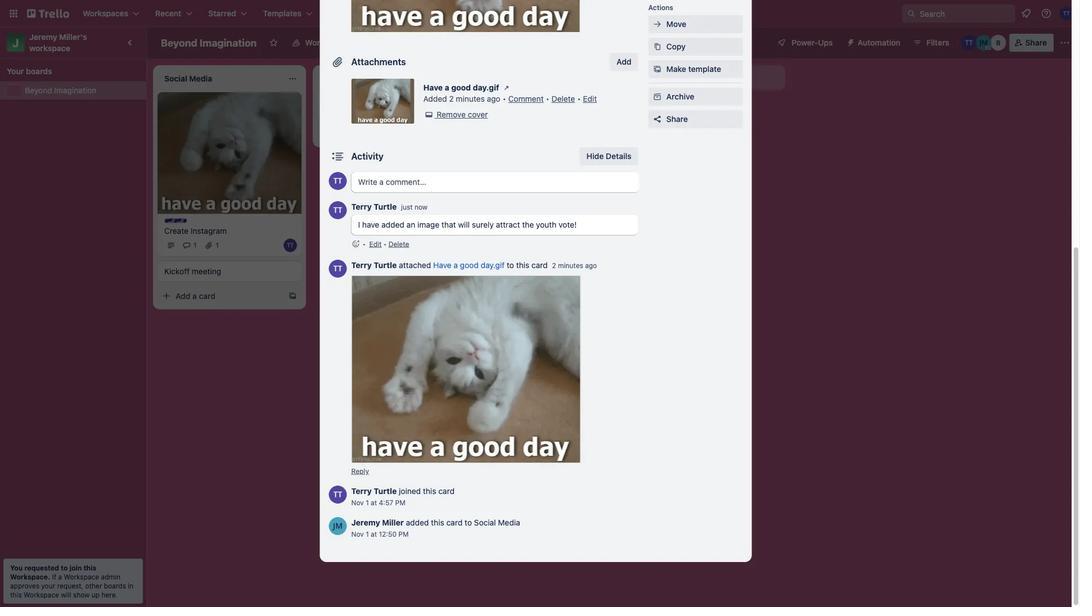 Task type: vqa. For each thing, say whether or not it's contained in the screenshot.
i
yes



Task type: locate. For each thing, give the bounding box(es) containing it.
create
[[333, 9, 358, 18], [164, 226, 189, 236]]

2 down youth
[[552, 262, 556, 270]]

1 nov from the top
[[352, 499, 364, 507]]

0 horizontal spatial create
[[164, 226, 189, 236]]

1 horizontal spatial sm image
[[842, 34, 858, 50]]

1 horizontal spatial add a card
[[495, 102, 535, 111]]

boards inside if a workspace admin approves your request, other boards in this workspace will show up here.
[[104, 583, 126, 590]]

delete link right comment link
[[552, 94, 575, 104]]

add a card down kickoff meeting
[[176, 292, 216, 301]]

delete link right •
[[389, 240, 409, 248]]

1 horizontal spatial ago
[[585, 262, 597, 270]]

jeremy up workspace
[[29, 32, 57, 42]]

to left social
[[465, 519, 472, 528]]

pm down miller
[[399, 531, 409, 539]]

turtle left just
[[374, 202, 397, 212]]

add for add another list button
[[653, 73, 668, 82]]

2 horizontal spatial to
[[507, 261, 514, 270]]

have\_a\_good\_day.gif image
[[352, 0, 580, 32]]

add left make
[[617, 57, 632, 66]]

0 horizontal spatial share button
[[649, 110, 743, 128]]

2 turtle from the top
[[374, 261, 397, 270]]

jeremy up "nov 1 at 12:50 pm" link
[[352, 519, 380, 528]]

details
[[606, 152, 632, 161]]

sm image for automation
[[842, 34, 858, 50]]

card right cover at the left of the page
[[519, 102, 535, 111]]

add for the bottom add a card button
[[176, 292, 191, 301]]

12:50
[[379, 531, 397, 539]]

0 vertical spatial 2
[[449, 94, 454, 104]]

0 vertical spatial edit
[[583, 94, 597, 104]]

a right if
[[58, 574, 62, 581]]

share down "archive"
[[667, 115, 688, 124]]

add for the top add a card button
[[495, 102, 510, 111]]

this down the terry turtle joined this card nov 1 at 4:57 pm
[[431, 519, 445, 528]]

2 minutes ago link
[[552, 262, 597, 270]]

comment
[[509, 94, 544, 104]]

terry down add reaction image on the left top of page
[[352, 261, 372, 270]]

you
[[10, 565, 23, 572]]

day.gif up the added 2 minutes ago
[[473, 83, 500, 92]]

sm image down actions
[[652, 19, 663, 30]]

turtle for joined
[[374, 487, 397, 496]]

1 horizontal spatial 2
[[552, 262, 556, 270]]

have
[[424, 83, 443, 92], [433, 261, 452, 270]]

boards inside your boards with 1 items element
[[26, 67, 52, 76]]

rubyanndersson (rubyanndersson) image
[[991, 35, 1007, 51]]

sm image left "archive"
[[652, 91, 663, 102]]

beyond imagination link
[[25, 85, 140, 96]]

this right joined
[[423, 487, 436, 496]]

copy
[[667, 42, 686, 51]]

share
[[1026, 38, 1048, 47], [667, 115, 688, 124]]

add left another
[[653, 73, 668, 82]]

add
[[617, 57, 632, 66], [653, 73, 668, 82], [495, 102, 510, 111], [176, 292, 191, 301]]

0 vertical spatial create
[[333, 9, 358, 18]]

r
[[997, 39, 1001, 47]]

beyond
[[161, 37, 197, 49], [25, 86, 52, 95]]

1 inside jeremy miller added this card to social media nov 1 at 12:50 pm
[[366, 531, 369, 539]]

your boards with 1 items element
[[7, 65, 134, 78]]

an
[[407, 220, 416, 230]]

1 vertical spatial edit link
[[370, 240, 382, 248]]

0 vertical spatial good
[[452, 83, 471, 92]]

sm image inside move link
[[652, 19, 663, 30]]

create up workspace visible
[[333, 9, 358, 18]]

2 down have a good day.gif
[[449, 94, 454, 104]]

1 horizontal spatial terry turtle (terryturtle) image
[[1060, 7, 1074, 20]]

1 vertical spatial edit
[[370, 240, 382, 248]]

2
[[449, 94, 454, 104], [552, 262, 556, 270]]

create for create instagram
[[164, 226, 189, 236]]

thinking link
[[324, 104, 455, 115]]

list
[[701, 73, 712, 82]]

1 horizontal spatial added
[[406, 519, 429, 528]]

edit
[[583, 94, 597, 104], [370, 240, 382, 248]]

1
[[194, 242, 197, 250], [216, 242, 219, 250], [366, 499, 369, 507], [366, 531, 369, 539]]

good up the added 2 minutes ago
[[452, 83, 471, 92]]

0 horizontal spatial jeremy
[[29, 32, 57, 42]]

0 horizontal spatial to
[[61, 565, 68, 572]]

automation button
[[842, 34, 908, 52]]

sm image inside copy link
[[652, 41, 663, 52]]

2 vertical spatial workspace
[[24, 592, 59, 599]]

0 vertical spatial jeremy
[[29, 32, 57, 42]]

3 terry from the top
[[352, 487, 372, 496]]

card right joined
[[439, 487, 455, 496]]

1 vertical spatial share
[[667, 115, 688, 124]]

you requested to join this workspace.
[[10, 565, 96, 581]]

workspace down join
[[64, 574, 99, 581]]

2 vertical spatial to
[[61, 565, 68, 572]]

thoughts thinking
[[324, 97, 366, 114]]

jeremy inside jeremy miller's workspace
[[29, 32, 57, 42]]

create instagram
[[164, 226, 227, 236]]

2 vertical spatial turtle
[[374, 487, 397, 496]]

delete link
[[552, 94, 575, 104], [389, 240, 409, 248]]

day.gif down surely
[[481, 261, 505, 270]]

terry turtle (terryturtle) image right open information menu icon
[[1060, 7, 1074, 20]]

jeremy for jeremy miller added this card to social media nov 1 at 12:50 pm
[[352, 519, 380, 528]]

kickoff meeting
[[164, 267, 221, 276]]

just
[[401, 203, 413, 211]]

remove
[[437, 110, 466, 119]]

1 vertical spatial ago
[[585, 262, 597, 270]]

1 horizontal spatial delete link
[[552, 94, 575, 104]]

terry up i
[[352, 202, 372, 212]]

this inside if a workspace admin approves your request, other boards in this workspace will show up here.
[[10, 592, 22, 599]]

0 horizontal spatial edit link
[[370, 240, 382, 248]]

add inside add another list button
[[653, 73, 668, 82]]

make template link
[[649, 60, 743, 78]]

1 down instagram on the top of the page
[[216, 242, 219, 250]]

up
[[92, 592, 100, 599]]

workspace left visible
[[305, 38, 347, 47]]

1 vertical spatial delete
[[389, 240, 409, 248]]

sm image
[[652, 41, 663, 52], [652, 64, 663, 75], [501, 82, 512, 93], [652, 91, 663, 102], [424, 109, 435, 120]]

jeremy
[[29, 32, 57, 42], [352, 519, 380, 528]]

1 horizontal spatial add a card button
[[477, 98, 603, 116]]

0 vertical spatial edit link
[[583, 94, 597, 104]]

1 vertical spatial added
[[406, 519, 429, 528]]

your
[[7, 67, 24, 76]]

0 vertical spatial boards
[[26, 67, 52, 76]]

1 horizontal spatial delete
[[552, 94, 575, 104]]

will right that
[[458, 220, 470, 230]]

to left join
[[61, 565, 68, 572]]

miller
[[382, 519, 404, 528]]

boards right your
[[26, 67, 52, 76]]

a
[[445, 83, 450, 92], [512, 102, 517, 111], [454, 261, 458, 270], [193, 292, 197, 301], [58, 574, 62, 581]]

terry
[[352, 202, 372, 212], [352, 261, 372, 270], [352, 487, 372, 496]]

a down kickoff meeting
[[193, 292, 197, 301]]

turtle up 4:57
[[374, 487, 397, 496]]

1 at from the top
[[371, 499, 377, 507]]

card down the meeting
[[199, 292, 216, 301]]

this down approves
[[10, 592, 22, 599]]

if
[[52, 574, 56, 581]]

1 horizontal spatial beyond imagination
[[161, 37, 257, 49]]

0 vertical spatial share
[[1026, 38, 1048, 47]]

0 horizontal spatial added
[[382, 220, 405, 230]]

kickoff meeting link
[[164, 266, 295, 277]]

1 vertical spatial turtle
[[374, 261, 397, 270]]

1 vertical spatial pm
[[399, 531, 409, 539]]

share button down "archive" link
[[649, 110, 743, 128]]

1 vertical spatial imagination
[[54, 86, 96, 95]]

2 vertical spatial terry
[[352, 487, 372, 496]]

add a card
[[495, 102, 535, 111], [176, 292, 216, 301]]

boards down admin
[[104, 583, 126, 590]]

1 left 4:57
[[366, 499, 369, 507]]

workspace down your
[[24, 592, 59, 599]]

will inside if a workspace admin approves your request, other boards in this workspace will show up here.
[[61, 592, 71, 599]]

turtle for attached
[[374, 261, 397, 270]]

delete right comment link
[[552, 94, 575, 104]]

nov inside the terry turtle joined this card nov 1 at 4:57 pm
[[352, 499, 364, 507]]

1 turtle from the top
[[374, 202, 397, 212]]

this right join
[[84, 565, 96, 572]]

admin
[[101, 574, 120, 581]]

add inside the add button
[[617, 57, 632, 66]]

terry for attached
[[352, 261, 372, 270]]

template
[[689, 64, 722, 74]]

1 terry from the top
[[352, 202, 372, 212]]

sm image inside make template link
[[652, 64, 663, 75]]

your
[[41, 583, 55, 590]]

1 horizontal spatial imagination
[[200, 37, 257, 49]]

1 horizontal spatial will
[[458, 220, 470, 230]]

terry turtle (terryturtle) image left 'terry turtle just now' on the top left
[[329, 202, 347, 220]]

card inside the terry turtle joined this card nov 1 at 4:57 pm
[[439, 487, 455, 496]]

1 vertical spatial 2
[[552, 262, 556, 270]]

sm image inside automation button
[[842, 34, 858, 50]]

youth
[[536, 220, 557, 230]]

pm
[[395, 499, 406, 507], [399, 531, 409, 539]]

terry down reply 'link'
[[352, 487, 372, 496]]

nov left 4:57
[[352, 499, 364, 507]]

show
[[73, 592, 90, 599]]

1 horizontal spatial jeremy
[[352, 519, 380, 528]]

sm image inside "archive" link
[[652, 91, 663, 102]]

sm image right ups
[[842, 34, 858, 50]]

card
[[519, 102, 535, 111], [532, 261, 548, 270], [199, 292, 216, 301], [439, 487, 455, 496], [447, 519, 463, 528]]

nov inside jeremy miller added this card to social media nov 1 at 12:50 pm
[[352, 531, 364, 539]]

2 terry from the top
[[352, 261, 372, 270]]

1 horizontal spatial minutes
[[558, 262, 584, 270]]

ago
[[487, 94, 501, 104], [585, 262, 597, 270]]

0 notifications image
[[1020, 7, 1033, 20]]

0 vertical spatial terry
[[352, 202, 372, 212]]

i
[[358, 220, 360, 230]]

2 at from the top
[[371, 531, 377, 539]]

at left 12:50
[[371, 531, 377, 539]]

at left 4:57
[[371, 499, 377, 507]]

at
[[371, 499, 377, 507], [371, 531, 377, 539]]

share for share button to the top
[[1026, 38, 1048, 47]]

2 horizontal spatial workspace
[[305, 38, 347, 47]]

create inside button
[[333, 9, 358, 18]]

0 horizontal spatial workspace
[[24, 592, 59, 599]]

1 horizontal spatial share button
[[1010, 34, 1054, 52]]

share left show menu icon
[[1026, 38, 1048, 47]]

0 vertical spatial delete link
[[552, 94, 575, 104]]

1 vertical spatial boards
[[104, 583, 126, 590]]

0 vertical spatial beyond imagination
[[161, 37, 257, 49]]

turtle inside the terry turtle joined this card nov 1 at 4:57 pm
[[374, 487, 397, 496]]

1 vertical spatial terry turtle (terryturtle) image
[[329, 202, 347, 220]]

meeting
[[192, 267, 221, 276]]

1 horizontal spatial create
[[333, 9, 358, 18]]

1 left 12:50
[[366, 531, 369, 539]]

beyond imagination
[[161, 37, 257, 49], [25, 86, 96, 95]]

added
[[382, 220, 405, 230], [406, 519, 429, 528]]

added left an
[[382, 220, 405, 230]]

3 turtle from the top
[[374, 487, 397, 496]]

0 horizontal spatial boards
[[26, 67, 52, 76]]

minutes
[[456, 94, 485, 104], [558, 262, 584, 270]]

0 horizontal spatial edit
[[370, 240, 382, 248]]

sm image down added
[[424, 109, 435, 120]]

miller's
[[59, 32, 87, 42]]

copy link
[[649, 38, 743, 56]]

sm image left copy on the right of the page
[[652, 41, 663, 52]]

just now link
[[401, 203, 428, 211]]

1 vertical spatial terry
[[352, 261, 372, 270]]

imagination left star or unstar board icon
[[200, 37, 257, 49]]

1 inside the terry turtle joined this card nov 1 at 4:57 pm
[[366, 499, 369, 507]]

1 horizontal spatial share
[[1026, 38, 1048, 47]]

1 vertical spatial create
[[164, 226, 189, 236]]

have right attached
[[433, 261, 452, 270]]

terry turtle (terryturtle) image
[[962, 35, 978, 51], [329, 172, 347, 190], [284, 239, 297, 252], [329, 260, 347, 278], [329, 486, 347, 504]]

1 horizontal spatial edit
[[583, 94, 597, 104]]

add a card right cover at the left of the page
[[495, 102, 535, 111]]

add right cover at the left of the page
[[495, 102, 510, 111]]

turtle
[[374, 202, 397, 212], [374, 261, 397, 270], [374, 487, 397, 496]]

share button down 0 notifications image
[[1010, 34, 1054, 52]]

good down i have added an image that will surely attract the youth vote!
[[460, 261, 479, 270]]

0 vertical spatial at
[[371, 499, 377, 507]]

this
[[516, 261, 530, 270], [423, 487, 436, 496], [431, 519, 445, 528], [84, 565, 96, 572], [10, 592, 22, 599]]

0 horizontal spatial add a card
[[176, 292, 216, 301]]

0 vertical spatial delete
[[552, 94, 575, 104]]

0 vertical spatial sm image
[[652, 19, 663, 30]]

boards
[[26, 67, 52, 76], [104, 583, 126, 590]]

filters button
[[910, 34, 953, 52]]

0 vertical spatial day.gif
[[473, 83, 500, 92]]

reply link
[[352, 468, 369, 476]]

0 vertical spatial beyond
[[161, 37, 197, 49]]

added for miller
[[406, 519, 429, 528]]

delete
[[552, 94, 575, 104], [389, 240, 409, 248]]

add down 'kickoff'
[[176, 292, 191, 301]]

pm right 4:57
[[395, 499, 406, 507]]

0 horizontal spatial share
[[667, 115, 688, 124]]

this inside the you requested to join this workspace.
[[84, 565, 96, 572]]

minutes down have a good day.gif
[[456, 94, 485, 104]]

added inside jeremy miller added this card to social media nov 1 at 12:50 pm
[[406, 519, 429, 528]]

will down request,
[[61, 592, 71, 599]]

to
[[507, 261, 514, 270], [465, 519, 472, 528], [61, 565, 68, 572]]

customize views image
[[435, 37, 446, 48]]

0 vertical spatial turtle
[[374, 202, 397, 212]]

1 vertical spatial to
[[465, 519, 472, 528]]

1 vertical spatial at
[[371, 531, 377, 539]]

terry turtle just now
[[352, 202, 428, 212]]

have up added
[[424, 83, 443, 92]]

that
[[442, 220, 456, 230]]

added right miller
[[406, 519, 429, 528]]

0 vertical spatial minutes
[[456, 94, 485, 104]]

imagination
[[200, 37, 257, 49], [54, 86, 96, 95]]

0 horizontal spatial beyond imagination
[[25, 86, 96, 95]]

1 horizontal spatial beyond
[[161, 37, 197, 49]]

terry for joined
[[352, 487, 372, 496]]

terry for just
[[352, 202, 372, 212]]

1 horizontal spatial edit link
[[583, 94, 597, 104]]

0 vertical spatial add a card
[[495, 102, 535, 111]]

create from template… image
[[288, 292, 297, 301]]

terry turtle (terryturtle) image
[[1060, 7, 1074, 20], [329, 202, 347, 220]]

jeremy inside jeremy miller added this card to social media nov 1 at 12:50 pm
[[352, 519, 380, 528]]

0 vertical spatial imagination
[[200, 37, 257, 49]]

0 horizontal spatial delete link
[[389, 240, 409, 248]]

turtle down •
[[374, 261, 397, 270]]

nov right jeremy miller (jeremymiller198) icon
[[352, 531, 364, 539]]

0 vertical spatial added
[[382, 220, 405, 230]]

1 vertical spatial day.gif
[[481, 261, 505, 270]]

sm image
[[652, 19, 663, 30], [842, 34, 858, 50]]

card left social
[[447, 519, 463, 528]]

1 horizontal spatial workspace
[[64, 574, 99, 581]]

0 horizontal spatial beyond
[[25, 86, 52, 95]]

0 horizontal spatial 2
[[449, 94, 454, 104]]

add reaction image
[[352, 239, 361, 250]]

to down the attract
[[507, 261, 514, 270]]

1 vertical spatial minutes
[[558, 262, 584, 270]]

minutes down the vote! on the top
[[558, 262, 584, 270]]

1 horizontal spatial to
[[465, 519, 472, 528]]

imagination down your boards with 1 items element
[[54, 86, 96, 95]]

1 horizontal spatial boards
[[104, 583, 126, 590]]

create down color: purple, title: none icon
[[164, 226, 189, 236]]

nov 1 at 12:50 pm link
[[352, 531, 409, 539]]

edit • delete
[[370, 240, 409, 248]]

0 horizontal spatial add a card button
[[158, 287, 284, 305]]

sm image left make
[[652, 64, 663, 75]]

workspace.
[[10, 574, 50, 581]]

delete right •
[[389, 240, 409, 248]]

terry inside the terry turtle joined this card nov 1 at 4:57 pm
[[352, 487, 372, 496]]

0 vertical spatial share button
[[1010, 34, 1054, 52]]

0 horizontal spatial imagination
[[54, 86, 96, 95]]

2 nov from the top
[[352, 531, 364, 539]]

0 vertical spatial workspace
[[305, 38, 347, 47]]

0 vertical spatial pm
[[395, 499, 406, 507]]

1 vertical spatial will
[[61, 592, 71, 599]]



Task type: describe. For each thing, give the bounding box(es) containing it.
image
[[418, 220, 440, 230]]

minutes inside terry turtle attached have a good day.gif to this card 2 minutes ago
[[558, 262, 584, 270]]

workspace visible
[[305, 38, 373, 47]]

this inside jeremy miller added this card to social media nov 1 at 12:50 pm
[[431, 519, 445, 528]]

attachments
[[352, 57, 406, 67]]

archive link
[[649, 88, 743, 106]]

edit for edit
[[583, 94, 597, 104]]

cover
[[468, 110, 488, 119]]

instagram
[[191, 226, 227, 236]]

thoughts
[[335, 97, 366, 105]]

media
[[498, 519, 520, 528]]

kickoff
[[164, 267, 190, 276]]

added 2 minutes ago
[[424, 94, 501, 104]]

terry turtle joined this card nov 1 at 4:57 pm
[[352, 487, 455, 507]]

search image
[[907, 9, 916, 18]]

hide
[[587, 152, 604, 161]]

automation
[[858, 38, 901, 47]]

have
[[362, 220, 380, 230]]

beyond imagination inside text box
[[161, 37, 257, 49]]

power-ups
[[792, 38, 833, 47]]

make
[[667, 64, 687, 74]]

jeremy miller's workspace
[[29, 32, 89, 53]]

actions
[[649, 3, 674, 11]]

imagination inside text box
[[200, 37, 257, 49]]

r button
[[991, 35, 1007, 51]]

0 vertical spatial add a card button
[[477, 98, 603, 116]]

sm image for copy
[[652, 41, 663, 52]]

requested
[[24, 565, 59, 572]]

0 vertical spatial have
[[424, 83, 443, 92]]

4:57
[[379, 499, 394, 507]]

1 vertical spatial add a card button
[[158, 287, 284, 305]]

hide details
[[587, 152, 632, 161]]

now
[[415, 203, 428, 211]]

other
[[85, 583, 102, 590]]

another
[[670, 73, 699, 82]]

remove cover link
[[424, 109, 488, 120]]

attached
[[399, 261, 431, 270]]

have a good day.gif
[[424, 83, 500, 92]]

0 vertical spatial to
[[507, 261, 514, 270]]

sm image for archive
[[652, 91, 663, 102]]

attract
[[496, 220, 520, 230]]

primary element
[[0, 0, 1081, 27]]

2 inside terry turtle attached have a good day.gif to this card 2 minutes ago
[[552, 262, 556, 270]]

terry turtle attached have a good day.gif to this card 2 minutes ago
[[352, 261, 597, 270]]

pm inside jeremy miller added this card to social media nov 1 at 12:50 pm
[[399, 531, 409, 539]]

power-
[[792, 38, 819, 47]]

pm inside the terry turtle joined this card nov 1 at 4:57 pm
[[395, 499, 406, 507]]

0 horizontal spatial minutes
[[456, 94, 485, 104]]

social
[[474, 519, 496, 528]]

remove cover
[[437, 110, 488, 119]]

back to home image
[[27, 5, 69, 23]]

0 horizontal spatial delete
[[389, 240, 409, 248]]

star or unstar board image
[[269, 38, 278, 47]]

filters
[[927, 38, 950, 47]]

added
[[424, 94, 447, 104]]

create for create
[[333, 9, 358, 18]]

Board name text field
[[155, 34, 263, 52]]

open information menu image
[[1041, 8, 1053, 19]]

request,
[[57, 583, 83, 590]]

make template
[[667, 64, 722, 74]]

sm image for move
[[652, 19, 663, 30]]

color: purple, title: none image
[[164, 219, 187, 223]]

sm image up comment
[[501, 82, 512, 93]]

at inside jeremy miller added this card to social media nov 1 at 12:50 pm
[[371, 531, 377, 539]]

ago inside terry turtle attached have a good day.gif to this card 2 minutes ago
[[585, 262, 597, 270]]

surely
[[472, 220, 494, 230]]

Write a comment text field
[[352, 172, 640, 193]]

a inside if a workspace admin approves your request, other boards in this workspace will show up here.
[[58, 574, 62, 581]]

workspace visible button
[[285, 34, 379, 52]]

color: bold red, title: "thoughts" element
[[324, 97, 366, 105]]

this inside the terry turtle joined this card nov 1 at 4:57 pm
[[423, 487, 436, 496]]

comment link
[[509, 94, 544, 104]]

Search field
[[916, 5, 1015, 22]]

0 vertical spatial will
[[458, 220, 470, 230]]

this down the
[[516, 261, 530, 270]]

1 vertical spatial good
[[460, 261, 479, 270]]

0 vertical spatial terry turtle (terryturtle) image
[[1060, 7, 1074, 20]]

your boards
[[7, 67, 52, 76]]

card left 2 minutes ago link
[[532, 261, 548, 270]]

share for bottom share button
[[667, 115, 688, 124]]

ups
[[819, 38, 833, 47]]

move
[[667, 19, 687, 29]]

a up added
[[445, 83, 450, 92]]

joined
[[399, 487, 421, 496]]

workspace inside button
[[305, 38, 347, 47]]

vote!
[[559, 220, 577, 230]]

have a good day.gif link
[[433, 261, 505, 270]]

jeremy for jeremy miller's workspace
[[29, 32, 57, 42]]

to inside the you requested to join this workspace.
[[61, 565, 68, 572]]

power-ups button
[[770, 34, 840, 52]]

approves
[[10, 583, 39, 590]]

0 horizontal spatial terry turtle (terryturtle) image
[[329, 202, 347, 220]]

jeremy miller (jeremymiller198) image
[[329, 518, 347, 536]]

edit for edit • delete
[[370, 240, 382, 248]]

1 down create instagram
[[194, 242, 197, 250]]

activity
[[352, 151, 384, 162]]

1 vertical spatial share button
[[649, 110, 743, 128]]

hide details link
[[580, 147, 639, 165]]

sm image for remove cover
[[424, 109, 435, 120]]

a right attached
[[454, 261, 458, 270]]

j
[[13, 36, 19, 49]]

1 vertical spatial workspace
[[64, 574, 99, 581]]

1 vertical spatial have
[[433, 261, 452, 270]]

show menu image
[[1060, 37, 1071, 48]]

to inside jeremy miller added this card to social media nov 1 at 12:50 pm
[[465, 519, 472, 528]]

beyond inside text box
[[161, 37, 197, 49]]

1 vertical spatial beyond
[[25, 86, 52, 95]]

create instagram link
[[164, 225, 295, 237]]

0 vertical spatial ago
[[487, 94, 501, 104]]

nov 1 at 4:57 pm link
[[352, 499, 406, 507]]

if a workspace admin approves your request, other boards in this workspace will show up here.
[[10, 574, 134, 599]]

card inside jeremy miller added this card to social media nov 1 at 12:50 pm
[[447, 519, 463, 528]]

turtle for just
[[374, 202, 397, 212]]

visible
[[349, 38, 373, 47]]

i have added an image that will surely attract the youth vote!
[[358, 220, 577, 230]]

add button
[[610, 53, 639, 71]]

sm image for make template
[[652, 64, 663, 75]]

1 vertical spatial beyond imagination
[[25, 86, 96, 95]]

added for have
[[382, 220, 405, 230]]

1 vertical spatial add a card
[[176, 292, 216, 301]]

in
[[128, 583, 134, 590]]

add another list button
[[633, 65, 786, 90]]

add another list
[[653, 73, 712, 82]]

a right cover at the left of the page
[[512, 102, 517, 111]]

create button
[[326, 5, 365, 23]]

at inside the terry turtle joined this card nov 1 at 4:57 pm
[[371, 499, 377, 507]]

thinking
[[324, 104, 355, 114]]

move link
[[649, 15, 743, 33]]

join
[[69, 565, 82, 572]]

here.
[[102, 592, 118, 599]]

1 vertical spatial delete link
[[389, 240, 409, 248]]

jeremy miller (jeremymiller198) image
[[976, 35, 992, 51]]

reply
[[352, 468, 369, 476]]

workspace
[[29, 44, 70, 53]]



